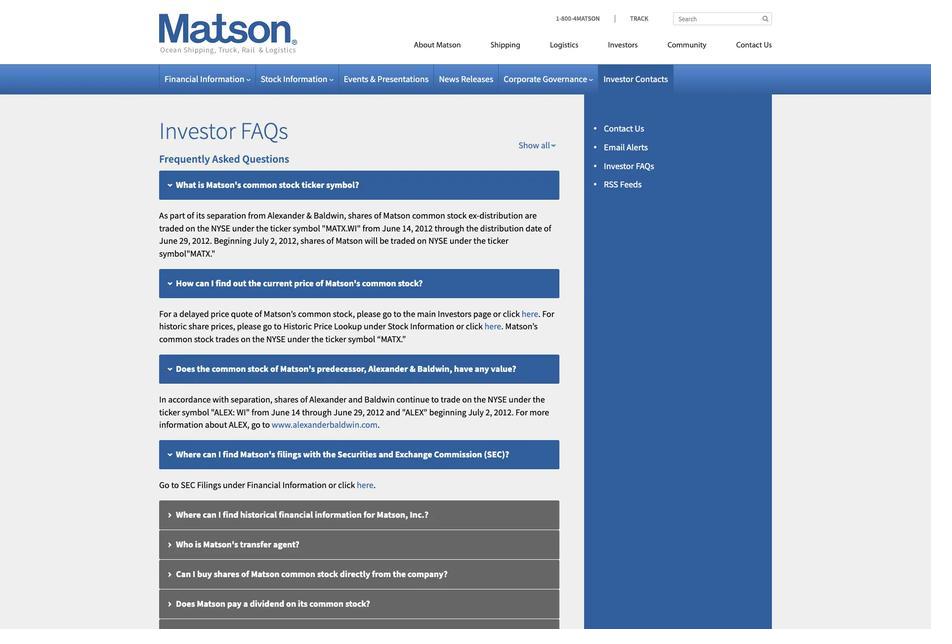 Task type: vqa. For each thing, say whether or not it's contained in the screenshot.
Overview Hawaii
no



Task type: locate. For each thing, give the bounding box(es) containing it.
is right what
[[198, 179, 205, 190]]

1 horizontal spatial here
[[485, 321, 502, 332]]

0 horizontal spatial price
[[211, 308, 229, 319]]

1 vertical spatial where
[[176, 509, 201, 520]]

contact us up email alerts
[[605, 123, 645, 134]]

. inside does the common stock of matson's predecessor, alexander & baldwin, have any value? tab panel
[[378, 419, 380, 430]]

1 horizontal spatial please
[[357, 308, 381, 319]]

contact up email on the right of page
[[605, 123, 634, 134]]

alexander inside as part of its separation from alexander & baldwin, shares of matson common stock ex-distribution are traded on the nyse under the ticker symbol "matx.wi" from june 14, 2012 through the distribution date of june 29, 2012. beginning july 2, 2012, shares of matson will be traded on nyse under the ticker symbol"matx."
[[268, 210, 305, 221]]

1 horizontal spatial with
[[303, 449, 321, 460]]

matson's inside tab
[[203, 539, 238, 550]]

contact us link up email alerts
[[605, 123, 645, 134]]

shipping
[[491, 42, 521, 49]]

information down accordance at the bottom left of the page
[[159, 419, 203, 430]]

can right how
[[196, 277, 210, 289]]

1-
[[557, 14, 562, 23]]

1 vertical spatial investor faqs
[[605, 160, 655, 171]]

0 vertical spatial or
[[494, 308, 502, 319]]

is inside tab
[[198, 179, 205, 190]]

or inside where can i find matson's filings with the securities and exchange commission (sec)? "tab panel"
[[329, 479, 337, 491]]

1 vertical spatial us
[[635, 123, 645, 134]]

0 horizontal spatial or
[[329, 479, 337, 491]]

stock?
[[398, 277, 423, 289], [346, 598, 370, 609]]

0 vertical spatial here
[[522, 308, 539, 319]]

1 horizontal spatial contact us
[[737, 42, 773, 49]]

can down about
[[203, 449, 217, 460]]

nyse inside . matson's common stock trades on the nyse under the ticker symbol "matx."
[[267, 333, 286, 345]]

a inside tab panel
[[173, 308, 178, 319]]

i down about
[[219, 449, 221, 460]]

to inside where can i find matson's filings with the securities and exchange commission (sec)? "tab panel"
[[171, 479, 179, 491]]

find left "historical"
[[223, 509, 239, 520]]

0 vertical spatial contact
[[737, 42, 763, 49]]

distribution left date
[[481, 222, 524, 234]]

investors inside how can i find out the current price of matson's common stock? tab panel
[[438, 308, 472, 319]]

0 horizontal spatial july
[[253, 235, 269, 246]]

can i buy shares of matson common stock directly from the company?
[[176, 568, 448, 580]]

alexander inside tab
[[369, 363, 408, 374]]

2 horizontal spatial alexander
[[369, 363, 408, 374]]

price up prices, at the bottom of the page
[[211, 308, 229, 319]]

from inside in accordance with separation, shares of alexander and baldwin continue to trade on the nyse under the ticker symbol "alex: wi" from june 14 through june 29, 2012 and "alex" beginning july 2, 2012. for more information about alex, go to
[[252, 406, 270, 418]]

on right trade
[[463, 394, 472, 405]]

where can i find historical financial information for matson, inc.? tab
[[159, 500, 560, 530]]

1 vertical spatial a
[[244, 598, 248, 609]]

i for out
[[211, 277, 214, 289]]

29, inside in accordance with separation, shares of alexander and baldwin continue to trade on the nyse under the ticker symbol "alex: wi" from june 14 through june 29, 2012 and "alex" beginning july 2, 2012. for more information about alex, go to
[[354, 406, 365, 418]]

show
[[519, 139, 540, 151]]

symbol up 2012, at the top left of the page
[[293, 222, 320, 234]]

us inside "top menu" navigation
[[764, 42, 773, 49]]

traded down part
[[159, 222, 184, 234]]

feeds
[[621, 179, 642, 190]]

baldwin, up "matx.wi"
[[314, 210, 347, 221]]

0 horizontal spatial 29,
[[179, 235, 191, 246]]

us up the alerts on the right top of page
[[635, 123, 645, 134]]

ticker
[[302, 179, 325, 190], [270, 222, 291, 234], [488, 235, 509, 246], [326, 333, 347, 345], [159, 406, 180, 418]]

0 horizontal spatial click
[[338, 479, 355, 491]]

nyse inside in accordance with separation, shares of alexander and baldwin continue to trade on the nyse under the ticker symbol "alex: wi" from june 14 through june 29, 2012 and "alex" beginning july 2, 2012. for more information about alex, go to
[[488, 394, 507, 405]]

all
[[542, 139, 551, 151]]

of up www.alexanderbaldwin.com
[[301, 394, 308, 405]]

corporate
[[504, 73, 542, 85]]

is for who
[[195, 539, 202, 550]]

1 vertical spatial stock
[[388, 321, 409, 332]]

common down historic
[[159, 333, 192, 345]]

is for what
[[198, 179, 205, 190]]

with up "alex:
[[213, 394, 229, 405]]

shares up "matx.wi"
[[348, 210, 373, 221]]

0 horizontal spatial contact
[[605, 123, 634, 134]]

where can i find matson's filings with the securities and exchange commission (sec)? tab
[[159, 440, 560, 470]]

and down baldwin
[[386, 406, 401, 418]]

go up "matx."
[[383, 308, 392, 319]]

matson up "dividend"
[[251, 568, 280, 580]]

"alex:
[[211, 406, 235, 418]]

share
[[189, 321, 209, 332]]

june up be
[[382, 222, 401, 234]]

from up will
[[363, 222, 381, 234]]

investor for investor contacts link
[[604, 73, 634, 85]]

1 horizontal spatial alexander
[[310, 394, 347, 405]]

2, inside as part of its separation from alexander & baldwin, shares of matson common stock ex-distribution are traded on the nyse under the ticker symbol "matx.wi" from june 14, 2012 through the distribution date of june 29, 2012. beginning july 2, 2012, shares of matson will be traded on nyse under the ticker symbol"matx."
[[271, 235, 277, 246]]

0 horizontal spatial investors
[[438, 308, 472, 319]]

0 horizontal spatial contact us link
[[605, 123, 645, 134]]

0 vertical spatial contact us
[[737, 42, 773, 49]]

stock information
[[261, 73, 328, 85]]

on right "dividend"
[[286, 598, 296, 609]]

symbol down accordance at the bottom left of the page
[[182, 406, 209, 418]]

matson's left filings in the left of the page
[[240, 449, 276, 460]]

is
[[198, 179, 205, 190], [195, 539, 202, 550]]

0 horizontal spatial &
[[307, 210, 312, 221]]

where up sec
[[176, 449, 201, 460]]

alexander inside in accordance with separation, shares of alexander and baldwin continue to trade on the nyse under the ticker symbol "alex: wi" from june 14 through june 29, 2012 and "alex" beginning july 2, 2012. for more information about alex, go to
[[310, 394, 347, 405]]

here down 'page'
[[485, 321, 502, 332]]

investor for 'investor faqs' link
[[605, 160, 635, 171]]

2 horizontal spatial symbol
[[348, 333, 376, 345]]

1 vertical spatial contact us
[[605, 123, 645, 134]]

shares up 14
[[275, 394, 299, 405]]

click down 'page'
[[466, 321, 483, 332]]

2 where from the top
[[176, 509, 201, 520]]

0 horizontal spatial information
[[159, 419, 203, 430]]

2012 inside as part of its separation from alexander & baldwin, shares of matson common stock ex-distribution are traded on the nyse under the ticker symbol "matx.wi" from june 14, 2012 through the distribution date of june 29, 2012. beginning july 2, 2012, shares of matson will be traded on nyse under the ticker symbol"matx."
[[415, 222, 433, 234]]

here right 'page'
[[522, 308, 539, 319]]

1 horizontal spatial its
[[298, 598, 308, 609]]

0 vertical spatial traded
[[159, 222, 184, 234]]

through inside in accordance with separation, shares of alexander and baldwin continue to trade on the nyse under the ticker symbol "alex: wi" from june 14 through june 29, 2012 and "alex" beginning july 2, 2012. for more information about alex, go to
[[302, 406, 332, 418]]

investor contacts link
[[604, 73, 669, 85]]

matson left pay at the left bottom
[[197, 598, 226, 609]]

does the common stock of matson's predecessor, alexander & baldwin, have any value? tab panel
[[159, 393, 560, 431]]

matson image
[[159, 14, 298, 54]]

investors
[[609, 42, 638, 49], [438, 308, 472, 319]]

0 vertical spatial with
[[213, 394, 229, 405]]

2 vertical spatial &
[[410, 363, 416, 374]]

2 vertical spatial click
[[338, 479, 355, 491]]

contact us inside contact us link
[[737, 42, 773, 49]]

0 vertical spatial investors
[[609, 42, 638, 49]]

email alerts link
[[605, 141, 649, 153]]

0 horizontal spatial go
[[251, 419, 261, 430]]

1 vertical spatial here link
[[485, 321, 502, 332]]

please inside . for historic share prices, please go to historic price lookup under stock information or click
[[237, 321, 261, 332]]

1 vertical spatial financial
[[247, 479, 281, 491]]

of right part
[[187, 210, 194, 221]]

matson inside tab
[[251, 568, 280, 580]]

4matson
[[574, 14, 600, 23]]

0 vertical spatial alexander
[[268, 210, 305, 221]]

None search field
[[674, 12, 773, 25]]

how can i find out the current price of matson's common stock?
[[176, 277, 423, 289]]

please down the quote
[[237, 321, 261, 332]]

can for historical
[[203, 509, 217, 520]]

where can i find matson's filings with the securities and exchange commission (sec)? tab panel
[[159, 479, 560, 492]]

stock down share
[[194, 333, 214, 345]]

tab
[[159, 619, 560, 629]]

2 vertical spatial go
[[251, 419, 261, 430]]

here link inside "tab panel"
[[357, 479, 374, 491]]

0 vertical spatial information
[[159, 419, 203, 430]]

does inside tab
[[176, 363, 195, 374]]

stock
[[279, 179, 300, 190], [447, 210, 467, 221], [194, 333, 214, 345], [248, 363, 269, 374], [317, 568, 338, 580]]

is right who
[[195, 539, 202, 550]]

alexander for baldwin
[[310, 394, 347, 405]]

1 where from the top
[[176, 449, 201, 460]]

to left trade
[[432, 394, 439, 405]]

1 vertical spatial price
[[211, 308, 229, 319]]

a inside tab
[[244, 598, 248, 609]]

1 horizontal spatial contact us link
[[722, 37, 773, 57]]

0 horizontal spatial 2,
[[271, 235, 277, 246]]

1-800-4matson
[[557, 14, 600, 23]]

shipping link
[[476, 37, 536, 57]]

for
[[159, 308, 171, 319], [543, 308, 555, 319], [516, 406, 528, 418]]

1 does from the top
[[176, 363, 195, 374]]

historic
[[159, 321, 187, 332]]

alex,
[[229, 419, 250, 430]]

2 vertical spatial can
[[203, 509, 217, 520]]

to
[[394, 308, 402, 319], [274, 321, 282, 332], [432, 394, 439, 405], [262, 419, 270, 430], [171, 479, 179, 491]]

traded
[[159, 222, 184, 234], [391, 235, 416, 246]]

please up lookup
[[357, 308, 381, 319]]

of
[[187, 210, 194, 221], [374, 210, 382, 221], [544, 222, 552, 234], [327, 235, 334, 246], [316, 277, 324, 289], [255, 308, 262, 319], [271, 363, 279, 374], [301, 394, 308, 405], [241, 568, 249, 580]]

find down alex,
[[223, 449, 239, 460]]

alerts
[[627, 141, 649, 153]]

nyse
[[211, 222, 231, 234], [429, 235, 448, 246], [267, 333, 286, 345], [488, 394, 507, 405]]

part
[[170, 210, 185, 221]]

where down sec
[[176, 509, 201, 520]]

1 vertical spatial alexander
[[369, 363, 408, 374]]

alexander down "matx."
[[369, 363, 408, 374]]

click down where can i find matson's filings with the securities and exchange commission (sec)?
[[338, 479, 355, 491]]

does matson pay a dividend on its common stock?
[[176, 598, 370, 609]]

0 vertical spatial stock?
[[398, 277, 423, 289]]

0 vertical spatial &
[[370, 73, 376, 85]]

how can i find out the current price of matson's common stock? tab
[[159, 269, 560, 299]]

i down the filings
[[219, 509, 221, 520]]

ex-
[[469, 210, 480, 221]]

faqs down the alerts on the right top of page
[[636, 160, 655, 171]]

29,
[[179, 235, 191, 246], [354, 406, 365, 418]]

1 vertical spatial &
[[307, 210, 312, 221]]

symbol
[[293, 222, 320, 234], [348, 333, 376, 345], [182, 406, 209, 418]]

stock
[[261, 73, 282, 85], [388, 321, 409, 332]]

contact us down search icon
[[737, 42, 773, 49]]

0 horizontal spatial with
[[213, 394, 229, 405]]

of inside tab panel
[[255, 308, 262, 319]]

investor faqs up asked
[[159, 116, 288, 145]]

for inside in accordance with separation, shares of alexander and baldwin continue to trade on the nyse under the ticker symbol "alex: wi" from june 14 through june 29, 2012 and "alex" beginning july 2, 2012. for more information about alex, go to
[[516, 406, 528, 418]]

symbol down lookup
[[348, 333, 376, 345]]

does inside tab
[[176, 598, 195, 609]]

0 vertical spatial baldwin,
[[314, 210, 347, 221]]

stock inside . for historic share prices, please go to historic price lookup under stock information or click
[[388, 321, 409, 332]]

0 vertical spatial click
[[503, 308, 520, 319]]

financial
[[279, 509, 313, 520]]

us down search icon
[[764, 42, 773, 49]]

email
[[605, 141, 626, 153]]

a
[[173, 308, 178, 319], [244, 598, 248, 609]]

1 horizontal spatial stock
[[388, 321, 409, 332]]

29, down baldwin
[[354, 406, 365, 418]]

common inside tab
[[310, 598, 344, 609]]

financial information link
[[165, 73, 251, 85]]

matson's up "value?"
[[506, 321, 538, 332]]

1 vertical spatial go
[[263, 321, 272, 332]]

1 vertical spatial 2,
[[486, 406, 493, 418]]

from right directly
[[372, 568, 391, 580]]

frequently
[[159, 152, 210, 166]]

0 vertical spatial is
[[198, 179, 205, 190]]

traded down 14,
[[391, 235, 416, 246]]

july inside as part of its separation from alexander & baldwin, shares of matson common stock ex-distribution are traded on the nyse under the ticker symbol "matx.wi" from june 14, 2012 through the distribution date of june 29, 2012. beginning july 2, 2012, shares of matson will be traded on nyse under the ticker symbol"matx."
[[253, 235, 269, 246]]

where inside where can i find matson's filings with the securities and exchange commission (sec)? tab
[[176, 449, 201, 460]]

questions
[[243, 152, 289, 166]]

0 vertical spatial 2,
[[271, 235, 277, 246]]

for inside . for historic share prices, please go to historic price lookup under stock information or click
[[543, 308, 555, 319]]

information inside in accordance with separation, shares of alexander and baldwin continue to trade on the nyse under the ticker symbol "alex: wi" from june 14 through june 29, 2012 and "alex" beginning july 2, 2012. for more information about alex, go to
[[159, 419, 203, 430]]

of right the quote
[[255, 308, 262, 319]]

common down be
[[362, 277, 397, 289]]

find left out
[[216, 277, 231, 289]]

buy
[[197, 568, 212, 580]]

to right go
[[171, 479, 179, 491]]

of down who is matson's transfer agent? at the left bottom
[[241, 568, 249, 580]]

does down can
[[176, 598, 195, 609]]

matson's
[[206, 179, 241, 190], [326, 277, 361, 289], [280, 363, 315, 374], [240, 449, 276, 460], [203, 539, 238, 550]]

under right the filings
[[223, 479, 245, 491]]

0 horizontal spatial please
[[237, 321, 261, 332]]

financial
[[165, 73, 199, 85], [247, 479, 281, 491]]

2 vertical spatial alexander
[[310, 394, 347, 405]]

1 horizontal spatial information
[[315, 509, 362, 520]]

shares right "buy"
[[214, 568, 240, 580]]

of right current
[[316, 277, 324, 289]]

0 horizontal spatial baldwin,
[[314, 210, 347, 221]]

july inside in accordance with separation, shares of alexander and baldwin continue to trade on the nyse under the ticker symbol "alex: wi" from june 14 through june 29, 2012 and "alex" beginning july 2, 2012. for more information about alex, go to
[[469, 406, 484, 418]]

investor faqs up feeds
[[605, 160, 655, 171]]

1 vertical spatial with
[[303, 449, 321, 460]]

2 vertical spatial here link
[[357, 479, 374, 491]]

2012. up symbol"matx."
[[192, 235, 212, 246]]

1 horizontal spatial here link
[[485, 321, 502, 332]]

1 horizontal spatial 29,
[[354, 406, 365, 418]]

matson right about
[[437, 42, 461, 49]]

1 horizontal spatial through
[[435, 222, 465, 234]]

0 vertical spatial here link
[[522, 308, 539, 319]]

community link
[[653, 37, 722, 57]]

is inside tab
[[195, 539, 202, 550]]

www.alexanderbaldwin.com link
[[272, 419, 378, 430]]

investors link
[[594, 37, 653, 57]]

go right alex,
[[251, 419, 261, 430]]

0 vertical spatial symbol
[[293, 222, 320, 234]]

0 vertical spatial investor faqs
[[159, 116, 288, 145]]

are
[[525, 210, 537, 221]]

0 vertical spatial 2012
[[415, 222, 433, 234]]

value?
[[491, 363, 517, 374]]

alexander up 2012, at the top left of the page
[[268, 210, 305, 221]]

stock? inside tab
[[398, 277, 423, 289]]

1 vertical spatial symbol
[[348, 333, 376, 345]]

price right current
[[294, 277, 314, 289]]

2 horizontal spatial go
[[383, 308, 392, 319]]

email alerts
[[605, 141, 649, 153]]

its inside tab
[[298, 598, 308, 609]]

ticker inside . matson's common stock trades on the nyse under the ticker symbol "matx."
[[326, 333, 347, 345]]

under down ex- at the right top of page
[[450, 235, 472, 246]]

its inside as part of its separation from alexander & baldwin, shares of matson common stock ex-distribution are traded on the nyse under the ticker symbol "matx.wi" from june 14, 2012 through the distribution date of june 29, 2012. beginning july 2, 2012, shares of matson will be traded on nyse under the ticker symbol"matx."
[[196, 210, 205, 221]]

common down agent? in the bottom left of the page
[[282, 568, 316, 580]]

baldwin,
[[314, 210, 347, 221], [418, 363, 453, 374]]

symbol inside as part of its separation from alexander & baldwin, shares of matson common stock ex-distribution are traded on the nyse under the ticker symbol "matx.wi" from june 14, 2012 through the distribution date of june 29, 2012. beginning july 2, 2012, shares of matson will be traded on nyse under the ticker symbol"matx."
[[293, 222, 320, 234]]

contact us link
[[722, 37, 773, 57], [605, 123, 645, 134]]

click right 'page'
[[503, 308, 520, 319]]

a up historic
[[173, 308, 178, 319]]

1 vertical spatial its
[[298, 598, 308, 609]]

2 vertical spatial find
[[223, 509, 239, 520]]

find
[[216, 277, 231, 289], [223, 449, 239, 460], [223, 509, 239, 520]]

. inside where can i find matson's filings with the securities and exchange commission (sec)? "tab panel"
[[374, 479, 376, 491]]

1 vertical spatial baldwin,
[[418, 363, 453, 374]]

a right pay at the left bottom
[[244, 598, 248, 609]]

from
[[248, 210, 266, 221], [363, 222, 381, 234], [252, 406, 270, 418], [372, 568, 391, 580]]

june
[[382, 222, 401, 234], [159, 235, 178, 246], [271, 406, 290, 418], [334, 406, 352, 418]]

with inside tab
[[303, 449, 321, 460]]

how can i find out the current price of matson's common stock? tab panel
[[159, 308, 560, 346]]

events
[[344, 73, 369, 85]]

as part of its separation from alexander & baldwin, shares of matson common stock ex-distribution are traded on the nyse under the ticker symbol "matx.wi" from june 14, 2012 through the distribution date of june 29, 2012. beginning july 2, 2012, shares of matson will be traded on nyse under the ticker symbol"matx."
[[159, 210, 552, 259]]

2, inside in accordance with separation, shares of alexander and baldwin continue to trade on the nyse under the ticker symbol "alex: wi" from june 14 through june 29, 2012 and "alex" beginning july 2, 2012. for more information about alex, go to
[[486, 406, 493, 418]]

from down "separation,"
[[252, 406, 270, 418]]

1 vertical spatial does
[[176, 598, 195, 609]]

show all frequently asked questions
[[159, 139, 551, 166]]

1 vertical spatial or
[[457, 321, 465, 332]]

stock? up main
[[398, 277, 423, 289]]

matson inside tab
[[197, 598, 226, 609]]

2,
[[271, 235, 277, 246], [486, 406, 493, 418]]

with right filings in the left of the page
[[303, 449, 321, 460]]

under up "matx."
[[364, 321, 386, 332]]

investor up rss feeds
[[605, 160, 635, 171]]

and
[[349, 394, 363, 405], [386, 406, 401, 418], [379, 449, 394, 460]]

0 vertical spatial go
[[383, 308, 392, 319]]

0 vertical spatial please
[[357, 308, 381, 319]]

1 horizontal spatial matson's
[[506, 321, 538, 332]]

directly
[[340, 568, 371, 580]]

where inside where can i find historical financial information for matson, inc.? tab
[[176, 509, 201, 520]]

1 horizontal spatial investors
[[609, 42, 638, 49]]

to left historic
[[274, 321, 282, 332]]

information
[[159, 419, 203, 430], [315, 509, 362, 520]]

1 vertical spatial faqs
[[636, 160, 655, 171]]

stock left ex- at the right top of page
[[447, 210, 467, 221]]

1 horizontal spatial a
[[244, 598, 248, 609]]

july right beginning
[[469, 406, 484, 418]]

to inside . for historic share prices, please go to historic price lookup under stock information or click
[[274, 321, 282, 332]]

rss
[[605, 179, 619, 190]]

14
[[292, 406, 300, 418]]

here link
[[522, 308, 539, 319], [485, 321, 502, 332], [357, 479, 374, 491]]

matson's inside . matson's common stock trades on the nyse under the ticker symbol "matx."
[[506, 321, 538, 332]]

matson's
[[264, 308, 296, 319], [506, 321, 538, 332]]

0 vertical spatial its
[[196, 210, 205, 221]]

with
[[213, 394, 229, 405], [303, 449, 321, 460]]

0 horizontal spatial contact us
[[605, 123, 645, 134]]

0 horizontal spatial for
[[159, 308, 171, 319]]

its right part
[[196, 210, 205, 221]]

on
[[186, 222, 195, 234], [417, 235, 427, 246], [241, 333, 251, 345], [463, 394, 472, 405], [286, 598, 296, 609]]

1 vertical spatial july
[[469, 406, 484, 418]]

common up 14,
[[413, 210, 446, 221]]

2 does from the top
[[176, 598, 195, 609]]

company?
[[408, 568, 448, 580]]

information inside . for historic share prices, please go to historic price lookup under stock information or click
[[411, 321, 455, 332]]

1 horizontal spatial go
[[263, 321, 272, 332]]

of down "matx.wi"
[[327, 235, 334, 246]]

0 vertical spatial stock
[[261, 73, 282, 85]]

information left for
[[315, 509, 362, 520]]

i for matson's
[[219, 449, 221, 460]]

alexander for baldwin,
[[268, 210, 305, 221]]

shares inside in accordance with separation, shares of alexander and baldwin continue to trade on the nyse under the ticker symbol "alex: wi" from june 14 through june 29, 2012 and "alex" beginning july 2, 2012. for more information about alex, go to
[[275, 394, 299, 405]]

1 horizontal spatial 2012.
[[494, 406, 514, 418]]

go
[[383, 308, 392, 319], [263, 321, 272, 332], [251, 419, 261, 430]]



Task type: describe. For each thing, give the bounding box(es) containing it.
1 vertical spatial investor
[[159, 116, 236, 145]]

baldwin
[[365, 394, 395, 405]]

on inside in accordance with separation, shares of alexander and baldwin continue to trade on the nyse under the ticker symbol "alex: wi" from june 14 through june 29, 2012 and "alex" beginning july 2, 2012. for more information about alex, go to
[[463, 394, 472, 405]]

where for where can i find historical financial information for matson, inc.?
[[176, 509, 201, 520]]

can i buy shares of matson common stock directly from the company? tab
[[159, 560, 560, 590]]

filings
[[197, 479, 221, 491]]

about matson
[[414, 42, 461, 49]]

. inside . for historic share prices, please go to historic price lookup under stock information or click
[[539, 308, 541, 319]]

matson down "matx.wi"
[[336, 235, 363, 246]]

historic
[[284, 321, 312, 332]]

out
[[233, 277, 247, 289]]

does matson pay a dividend on its common stock? tab
[[159, 590, 560, 619]]

contact inside "top menu" navigation
[[737, 42, 763, 49]]

matson inside "top menu" navigation
[[437, 42, 461, 49]]

1 horizontal spatial &
[[370, 73, 376, 85]]

0 vertical spatial contact us link
[[722, 37, 773, 57]]

news releases link
[[439, 73, 494, 85]]

go
[[159, 479, 170, 491]]

exchange
[[396, 449, 433, 460]]

1 vertical spatial and
[[386, 406, 401, 418]]

under inside in accordance with separation, shares of alexander and baldwin continue to trade on the nyse under the ticker symbol "alex: wi" from june 14 through june 29, 2012 and "alex" beginning july 2, 2012. for more information about alex, go to
[[509, 394, 531, 405]]

what is matson's common stock ticker symbol? tab
[[159, 171, 560, 200]]

1 vertical spatial contact
[[605, 123, 634, 134]]

corporate governance
[[504, 73, 588, 85]]

for a delayed price quote of matson's common stock, please go to the main investors page or click here
[[159, 308, 539, 319]]

1 horizontal spatial investor faqs
[[605, 160, 655, 171]]

price inside tab
[[294, 277, 314, 289]]

separation,
[[231, 394, 273, 405]]

0 horizontal spatial traded
[[159, 222, 184, 234]]

have
[[454, 363, 473, 374]]

beginning
[[214, 235, 252, 246]]

29, inside as part of its separation from alexander & baldwin, shares of matson common stock ex-distribution are traded on the nyse under the ticker symbol "matx.wi" from june 14, 2012 through the distribution date of june 29, 2012. beginning july 2, 2012, shares of matson will be traded on nyse under the ticker symbol"matx."
[[179, 235, 191, 246]]

stock,
[[333, 308, 355, 319]]

trade
[[441, 394, 461, 405]]

0 vertical spatial matson's
[[264, 308, 296, 319]]

& inside tab
[[410, 363, 416, 374]]

and inside tab
[[379, 449, 394, 460]]

stock? inside tab
[[346, 598, 370, 609]]

commission
[[434, 449, 483, 460]]

under up 'beginning'
[[232, 222, 255, 234]]

1 vertical spatial distribution
[[481, 222, 524, 234]]

as
[[159, 210, 168, 221]]

investor contacts
[[604, 73, 669, 85]]

2012,
[[279, 235, 299, 246]]

with inside in accordance with separation, shares of alexander and baldwin continue to trade on the nyse under the ticker symbol "alex: wi" from june 14 through june 29, 2012 and "alex" beginning july 2, 2012. for more information about alex, go to
[[213, 394, 229, 405]]

go inside in accordance with separation, shares of alexander and baldwin continue to trade on the nyse under the ticker symbol "alex: wi" from june 14 through june 29, 2012 and "alex" beginning july 2, 2012. for more information about alex, go to
[[251, 419, 261, 430]]

0 horizontal spatial investor faqs
[[159, 116, 288, 145]]

shares inside can i buy shares of matson common stock directly from the company? tab
[[214, 568, 240, 580]]

what is matson's common stock ticker symbol?
[[176, 179, 359, 190]]

under inside . for historic share prices, please go to historic price lookup under stock information or click
[[364, 321, 386, 332]]

historical
[[240, 509, 277, 520]]

on inside does matson pay a dividend on its common stock? tab
[[286, 598, 296, 609]]

2 horizontal spatial here
[[522, 308, 539, 319]]

2012 inside in accordance with separation, shares of alexander and baldwin continue to trade on the nyse under the ticker symbol "alex: wi" from june 14 through june 29, 2012 and "alex" beginning july 2, 2012. for more information about alex, go to
[[367, 406, 385, 418]]

go inside . for historic share prices, please go to historic price lookup under stock information or click
[[263, 321, 272, 332]]

www.alexanderbaldwin.com .
[[272, 419, 380, 430]]

symbol"matx."
[[159, 248, 216, 259]]

i left "buy"
[[193, 568, 196, 580]]

main
[[417, 308, 436, 319]]

continue
[[397, 394, 430, 405]]

predecessor,
[[317, 363, 367, 374]]

stock inside . matson's common stock trades on the nyse under the ticker symbol "matx."
[[194, 333, 214, 345]]

of inside in accordance with separation, shares of alexander and baldwin continue to trade on the nyse under the ticker symbol "alex: wi" from june 14 through june 29, 2012 and "alex" beginning july 2, 2012. for more information about alex, go to
[[301, 394, 308, 405]]

(sec)?
[[484, 449, 510, 460]]

or inside . for historic share prices, please go to historic price lookup under stock information or click
[[457, 321, 465, 332]]

1-800-4matson link
[[557, 14, 615, 23]]

click inside . for historic share prices, please go to historic price lookup under stock information or click
[[466, 321, 483, 332]]

2 horizontal spatial or
[[494, 308, 502, 319]]

june left 14
[[271, 406, 290, 418]]

dividend
[[250, 598, 285, 609]]

sec
[[181, 479, 195, 491]]

matson up 14,
[[384, 210, 411, 221]]

what is matson's common stock ticker symbol? tab panel
[[159, 209, 560, 260]]

on right be
[[417, 235, 427, 246]]

inc.?
[[410, 509, 429, 520]]

what
[[176, 179, 196, 190]]

here inside "tab panel"
[[357, 479, 374, 491]]

0 horizontal spatial financial
[[165, 73, 199, 85]]

top menu navigation
[[370, 37, 773, 57]]

governance
[[543, 73, 588, 85]]

here link for . for historic share prices, please go to historic price lookup under stock information or click
[[522, 308, 539, 319]]

for
[[364, 509, 375, 520]]

page
[[474, 308, 492, 319]]

0 horizontal spatial stock
[[261, 73, 282, 85]]

baldwin, inside tab
[[418, 363, 453, 374]]

"alex"
[[402, 406, 428, 418]]

wi"
[[237, 406, 250, 418]]

i for historical
[[219, 509, 221, 520]]

events & presentations
[[344, 73, 429, 85]]

of right date
[[544, 222, 552, 234]]

information inside tab
[[315, 509, 362, 520]]

1 vertical spatial here
[[485, 321, 502, 332]]

where can i find historical financial information for matson, inc.?
[[176, 509, 429, 520]]

here link for .
[[357, 479, 374, 491]]

more
[[530, 406, 550, 418]]

price
[[314, 321, 333, 332]]

common down questions
[[243, 179, 277, 190]]

ticker inside in accordance with separation, shares of alexander and baldwin continue to trade on the nyse under the ticker symbol "alex: wi" from june 14 through june 29, 2012 and "alex" beginning july 2, 2012. for more information about alex, go to
[[159, 406, 180, 418]]

www.alexanderbaldwin.com
[[272, 419, 378, 430]]

symbol inside in accordance with separation, shares of alexander and baldwin continue to trade on the nyse under the ticker symbol "alex: wi" from june 14 through june 29, 2012 and "alex" beginning july 2, 2012. for more information about alex, go to
[[182, 406, 209, 418]]

baldwin, inside as part of its separation from alexander & baldwin, shares of matson common stock ex-distribution are traded on the nyse under the ticker symbol "matx.wi" from june 14, 2012 through the distribution date of june 29, 2012. beginning july 2, 2012, shares of matson will be traded on nyse under the ticker symbol"matx."
[[314, 210, 347, 221]]

can
[[176, 568, 191, 580]]

stock inside as part of its separation from alexander & baldwin, shares of matson common stock ex-distribution are traded on the nyse under the ticker symbol "matx.wi" from june 14, 2012 through the distribution date of june 29, 2012. beginning july 2, 2012, shares of matson will be traded on nyse under the ticker symbol"matx."
[[447, 210, 467, 221]]

shares right 2012, at the top left of the page
[[301, 235, 325, 246]]

to right alex,
[[262, 419, 270, 430]]

in accordance with separation, shares of alexander and baldwin continue to trade on the nyse under the ticker symbol "alex: wi" from june 14 through june 29, 2012 and "alex" beginning july 2, 2012. for more information about alex, go to
[[159, 394, 550, 430]]

be
[[380, 235, 389, 246]]

ticker inside tab
[[302, 179, 325, 190]]

. inside . matson's common stock trades on the nyse under the ticker symbol "matx."
[[502, 321, 504, 332]]

stock up "separation,"
[[248, 363, 269, 374]]

symbol inside . matson's common stock trades on the nyse under the ticker symbol "matx."
[[348, 333, 376, 345]]

financial inside where can i find matson's filings with the securities and exchange commission (sec)? "tab panel"
[[247, 479, 281, 491]]

beginning
[[430, 406, 467, 418]]

search image
[[763, 15, 769, 22]]

0 horizontal spatial us
[[635, 123, 645, 134]]

june up symbol"matx."
[[159, 235, 178, 246]]

on up symbol"matx."
[[186, 222, 195, 234]]

does the common stock of matson's predecessor, alexander & baldwin, have any value? tab
[[159, 355, 560, 384]]

where for where can i find matson's filings with the securities and exchange commission (sec)?
[[176, 449, 201, 460]]

click inside where can i find matson's filings with the securities and exchange commission (sec)? "tab panel"
[[338, 479, 355, 491]]

june up www.alexanderbaldwin.com .
[[334, 406, 352, 418]]

news
[[439, 73, 460, 85]]

logistics link
[[536, 37, 594, 57]]

find for out
[[216, 277, 231, 289]]

can for out
[[196, 277, 210, 289]]

about matson link
[[399, 37, 476, 57]]

does for does matson pay a dividend on its common stock?
[[176, 598, 195, 609]]

0 vertical spatial distribution
[[480, 210, 524, 221]]

of up "separation,"
[[271, 363, 279, 374]]

pay
[[227, 598, 242, 609]]

2 horizontal spatial click
[[503, 308, 520, 319]]

quote
[[231, 308, 253, 319]]

find for matson's
[[223, 449, 239, 460]]

date
[[526, 222, 543, 234]]

investors inside "top menu" navigation
[[609, 42, 638, 49]]

does for does the common stock of matson's predecessor, alexander & baldwin, have any value?
[[176, 363, 195, 374]]

matson's down historic
[[280, 363, 315, 374]]

who
[[176, 539, 193, 550]]

"matx.wi"
[[322, 222, 361, 234]]

from right separation
[[248, 210, 266, 221]]

2012. inside as part of its separation from alexander & baldwin, shares of matson common stock ex-distribution are traded on the nyse under the ticker symbol "matx.wi" from june 14, 2012 through the distribution date of june 29, 2012. beginning july 2, 2012, shares of matson will be traded on nyse under the ticker symbol"matx."
[[192, 235, 212, 246]]

under inside where can i find matson's filings with the securities and exchange commission (sec)? "tab panel"
[[223, 479, 245, 491]]

matson's down asked
[[206, 179, 241, 190]]

of up be
[[374, 210, 382, 221]]

investor faqs link
[[605, 160, 655, 171]]

. for historic share prices, please go to historic price lookup under stock information or click
[[159, 308, 555, 332]]

in
[[159, 394, 167, 405]]

lookup
[[334, 321, 362, 332]]

through inside as part of its separation from alexander & baldwin, shares of matson common stock ex-distribution are traded on the nyse under the ticker symbol "matx.wi" from june 14, 2012 through the distribution date of june 29, 2012. beginning july 2, 2012, shares of matson will be traded on nyse under the ticker symbol"matx."
[[435, 222, 465, 234]]

presentations
[[378, 73, 429, 85]]

who is matson's transfer agent? tab
[[159, 530, 560, 560]]

under inside . matson's common stock trades on the nyse under the ticker symbol "matx."
[[288, 333, 310, 345]]

stock down questions
[[279, 179, 300, 190]]

can for matson's
[[203, 449, 217, 460]]

800-
[[562, 14, 574, 23]]

who is matson's transfer agent?
[[176, 539, 300, 550]]

to up "matx."
[[394, 308, 402, 319]]

1 horizontal spatial traded
[[391, 235, 416, 246]]

transfer
[[240, 539, 272, 550]]

0 vertical spatial faqs
[[241, 116, 288, 145]]

filings
[[277, 449, 302, 460]]

& inside as part of its separation from alexander & baldwin, shares of matson common stock ex-distribution are traded on the nyse under the ticker symbol "matx.wi" from june 14, 2012 through the distribution date of june 29, 2012. beginning july 2, 2012, shares of matson will be traded on nyse under the ticker symbol"matx."
[[307, 210, 312, 221]]

from inside can i buy shares of matson common stock directly from the company? tab
[[372, 568, 391, 580]]

common down trades
[[212, 363, 246, 374]]

stock left directly
[[317, 568, 338, 580]]

on inside . matson's common stock trades on the nyse under the ticker symbol "matx."
[[241, 333, 251, 345]]

releases
[[462, 73, 494, 85]]

about
[[205, 419, 227, 430]]

matson's up stock,
[[326, 277, 361, 289]]

corporate governance link
[[504, 73, 594, 85]]

financial information
[[165, 73, 245, 85]]

common inside . matson's common stock trades on the nyse under the ticker symbol "matx."
[[159, 333, 192, 345]]

symbol?
[[326, 179, 359, 190]]

common up price
[[298, 308, 331, 319]]

2012. inside in accordance with separation, shares of alexander and baldwin continue to trade on the nyse under the ticker symbol "alex: wi" from june 14 through june 29, 2012 and "alex" beginning july 2, 2012. for more information about alex, go to
[[494, 406, 514, 418]]

find for historical
[[223, 509, 239, 520]]

. matson's common stock trades on the nyse under the ticker symbol "matx."
[[159, 321, 538, 345]]

will
[[365, 235, 378, 246]]

prices,
[[211, 321, 235, 332]]

common inside as part of its separation from alexander & baldwin, shares of matson common stock ex-distribution are traded on the nyse under the ticker symbol "matx.wi" from june 14, 2012 through the distribution date of june 29, 2012. beginning july 2, 2012, shares of matson will be traded on nyse under the ticker symbol"matx."
[[413, 210, 446, 221]]

0 vertical spatial and
[[349, 394, 363, 405]]

"matx."
[[377, 333, 406, 345]]

Search search field
[[674, 12, 773, 25]]

information inside where can i find matson's filings with the securities and exchange commission (sec)? "tab panel"
[[283, 479, 327, 491]]

price inside tab panel
[[211, 308, 229, 319]]

current
[[263, 277, 293, 289]]

show all link
[[159, 138, 560, 153]]

does the common stock of matson's predecessor, alexander & baldwin, have any value?
[[176, 363, 517, 374]]



